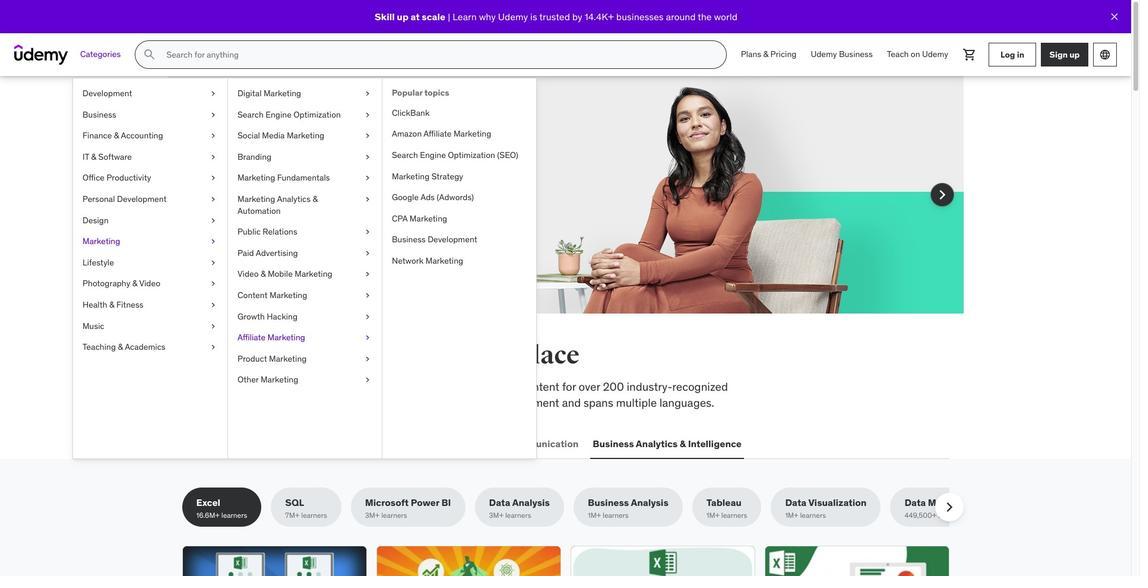 Task type: locate. For each thing, give the bounding box(es) containing it.
google
[[392, 192, 419, 203]]

1 vertical spatial optimization
[[448, 150, 495, 160]]

your up the marketing fundamentals
[[271, 157, 293, 172]]

& left mobile
[[261, 269, 266, 279]]

in up including
[[442, 340, 465, 371]]

next image inside topic filters "element"
[[940, 498, 959, 517]]

0 vertical spatial affiliate
[[424, 129, 452, 139]]

business inside affiliate marketing element
[[392, 234, 426, 245]]

search engine optimization link
[[228, 104, 382, 125]]

business inside business analysis 1m+ learners
[[588, 497, 629, 509]]

udemy right 'on'
[[923, 49, 949, 60]]

fundamentals
[[277, 172, 330, 183]]

0 horizontal spatial you
[[333, 340, 376, 371]]

xsmall image inside content marketing link
[[363, 290, 372, 301]]

udemy
[[498, 11, 528, 22], [811, 49, 837, 60], [923, 49, 949, 60]]

affiliate marketing element
[[382, 78, 536, 459]]

spans
[[584, 395, 614, 410]]

3 1m+ from the left
[[786, 511, 799, 520]]

data inside data modeling 449,500+ learners
[[905, 497, 926, 509]]

xsmall image for product marketing
[[363, 353, 372, 365]]

1 horizontal spatial 1m+
[[707, 511, 720, 520]]

1 horizontal spatial analysis
[[631, 497, 669, 509]]

6 learners from the left
[[722, 511, 748, 520]]

1 horizontal spatial engine
[[420, 150, 446, 160]]

choose a language image
[[1100, 49, 1111, 61]]

development inside affiliate marketing element
[[428, 234, 477, 245]]

video
[[238, 269, 259, 279], [139, 278, 160, 289]]

& up the fitness
[[132, 278, 137, 289]]

search for search engine optimization (seo)
[[392, 150, 418, 160]]

by
[[573, 11, 583, 22]]

topic filters element
[[182, 488, 985, 527]]

all
[[182, 340, 217, 371]]

xsmall image inside paid advertising link
[[363, 248, 372, 259]]

affiliate marketing
[[238, 332, 305, 343]]

engine inside affiliate marketing element
[[420, 150, 446, 160]]

udemy business
[[811, 49, 873, 60]]

search inside search engine optimization link
[[238, 109, 264, 120]]

optimization inside affiliate marketing element
[[448, 150, 495, 160]]

3 data from the left
[[905, 497, 926, 509]]

0 vertical spatial analytics
[[277, 194, 311, 204]]

development for web development
[[207, 438, 268, 449]]

marketing down clickbank link at the left top of the page
[[454, 129, 491, 139]]

analysis inside data analysis 3m+ learners
[[512, 497, 550, 509]]

1 vertical spatial engine
[[420, 150, 446, 160]]

1 horizontal spatial the
[[698, 11, 712, 22]]

development right the web
[[207, 438, 268, 449]]

xsmall image inside the design link
[[209, 215, 218, 226]]

the left world
[[698, 11, 712, 22]]

marketing analytics & automation link
[[228, 189, 382, 222]]

video & mobile marketing link
[[228, 264, 382, 285]]

1 horizontal spatial for
[[562, 380, 576, 394]]

skill up at scale | learn why udemy is trusted by 14.4k+ businesses around the world
[[375, 11, 738, 22]]

xsmall image inside video & mobile marketing link
[[363, 269, 372, 280]]

in
[[1017, 49, 1025, 60], [442, 340, 465, 371]]

2 learners from the left
[[301, 511, 327, 520]]

your right "(and"
[[361, 157, 383, 172]]

xsmall image inside other marketing link
[[363, 374, 372, 386]]

Search for anything text field
[[164, 45, 712, 65]]

other
[[238, 374, 259, 385]]

microsoft power bi 3m+ learners
[[365, 497, 451, 520]]

1 horizontal spatial analytics
[[636, 438, 678, 449]]

lifestyle link
[[73, 252, 228, 273]]

1 horizontal spatial your
[[361, 157, 383, 172]]

0 vertical spatial optimization
[[294, 109, 341, 120]]

advertising
[[256, 248, 298, 258]]

for up and
[[562, 380, 576, 394]]

categories button
[[73, 40, 128, 69]]

&
[[764, 49, 769, 60], [114, 130, 119, 141], [91, 151, 96, 162], [313, 194, 318, 204], [261, 269, 266, 279], [132, 278, 137, 289], [109, 299, 114, 310], [118, 342, 123, 352], [680, 438, 686, 449]]

business inside button
[[593, 438, 634, 449]]

xsmall image for public relations
[[363, 226, 372, 238]]

1 horizontal spatial video
[[238, 269, 259, 279]]

learners inside the excel 16.6m+ learners
[[221, 511, 247, 520]]

1 vertical spatial analytics
[[636, 438, 678, 449]]

0 vertical spatial you
[[402, 128, 436, 153]]

xsmall image for digital marketing
[[363, 88, 372, 100]]

data inside "data visualization 1m+ learners"
[[786, 497, 807, 509]]

fitness
[[116, 299, 144, 310]]

0 horizontal spatial data
[[489, 497, 511, 509]]

visualization
[[809, 497, 867, 509]]

paid
[[238, 248, 254, 258]]

search inside search engine optimization (seo) link
[[392, 150, 418, 160]]

search down digital
[[238, 109, 264, 120]]

video down lifestyle link at the left top of page
[[139, 278, 160, 289]]

xsmall image for social media marketing
[[363, 130, 372, 142]]

& for accounting
[[114, 130, 119, 141]]

5 learners from the left
[[603, 511, 629, 520]]

branding
[[238, 151, 272, 162]]

marketing up automation
[[238, 194, 275, 204]]

1 vertical spatial up
[[1070, 49, 1080, 60]]

finance
[[83, 130, 112, 141]]

xsmall image for photography & video
[[209, 278, 218, 290]]

all the skills you need in one place
[[182, 340, 580, 371]]

popular
[[392, 87, 423, 98]]

1m+ inside tableau 1m+ learners
[[707, 511, 720, 520]]

0 horizontal spatial 1m+
[[588, 511, 601, 520]]

0 vertical spatial engine
[[266, 109, 292, 120]]

xsmall image inside the finance & accounting link
[[209, 130, 218, 142]]

learners inside the sql 7m+ learners
[[301, 511, 327, 520]]

xsmall image inside photography & video link
[[209, 278, 218, 290]]

marketing up "lifestyle"
[[83, 236, 120, 247]]

our
[[253, 395, 270, 410]]

xsmall image inside public relations 'link'
[[363, 226, 372, 238]]

xsmall image inside affiliate marketing link
[[363, 332, 372, 344]]

& down marketing fundamentals link
[[313, 194, 318, 204]]

xsmall image inside the development link
[[209, 88, 218, 100]]

public
[[238, 226, 261, 237]]

product marketing
[[238, 353, 307, 364]]

content marketing link
[[228, 285, 382, 306]]

optimization down "digital marketing" link
[[294, 109, 341, 120]]

us.
[[288, 173, 302, 187]]

data for data analysis
[[489, 497, 511, 509]]

xsmall image
[[209, 88, 218, 100], [363, 88, 372, 100], [209, 109, 218, 121], [209, 130, 218, 142], [209, 151, 218, 163], [363, 172, 372, 184], [363, 194, 372, 205], [209, 215, 218, 226], [363, 248, 372, 259], [363, 269, 372, 280], [209, 278, 218, 290], [209, 299, 218, 311], [363, 311, 372, 323], [209, 321, 218, 332], [363, 332, 372, 344], [209, 342, 218, 353]]

3 learners from the left
[[381, 511, 407, 520]]

you up to
[[333, 340, 376, 371]]

udemy left is
[[498, 11, 528, 22]]

growth hacking link
[[228, 306, 382, 327]]

marketing down branding
[[238, 172, 275, 183]]

xsmall image inside product marketing link
[[363, 353, 372, 365]]

affiliate down 'growth'
[[238, 332, 266, 343]]

& right health
[[109, 299, 114, 310]]

xsmall image for design
[[209, 215, 218, 226]]

development
[[83, 88, 132, 99], [117, 194, 167, 204], [428, 234, 477, 245], [207, 438, 268, 449]]

0 vertical spatial search
[[238, 109, 264, 120]]

|
[[448, 11, 450, 22]]

xsmall image for marketing
[[209, 236, 218, 248]]

0 horizontal spatial up
[[397, 11, 409, 22]]

next image inside the carousel element
[[933, 185, 952, 204]]

1 vertical spatial skills
[[321, 380, 346, 394]]

office
[[83, 172, 105, 183]]

scale
[[422, 11, 446, 22]]

& inside marketing analytics & automation
[[313, 194, 318, 204]]

learners inside tableau 1m+ learners
[[722, 511, 748, 520]]

xsmall image inside it & software link
[[209, 151, 218, 163]]

udemy business link
[[804, 40, 880, 69]]

0 horizontal spatial analysis
[[512, 497, 550, 509]]

you up get
[[402, 128, 436, 153]]

xsmall image inside health & fitness link
[[209, 299, 218, 311]]

0 horizontal spatial the
[[222, 340, 260, 371]]

& right teaching
[[118, 342, 123, 352]]

xsmall image
[[363, 109, 372, 121], [363, 130, 372, 142], [363, 151, 372, 163], [209, 172, 218, 184], [209, 194, 218, 205], [363, 226, 372, 238], [209, 236, 218, 248], [209, 257, 218, 269], [363, 290, 372, 301], [363, 353, 372, 365], [363, 374, 372, 386]]

categories
[[80, 49, 121, 60]]

1m+ inside business analysis 1m+ learners
[[588, 511, 601, 520]]

marketing down paid advertising link
[[295, 269, 332, 279]]

optimization
[[294, 109, 341, 120], [448, 150, 495, 160]]

xsmall image inside marketing analytics & automation link
[[363, 194, 372, 205]]

data for data modeling
[[905, 497, 926, 509]]

0 horizontal spatial your
[[271, 157, 293, 172]]

video down paid
[[238, 269, 259, 279]]

business for analysis
[[588, 497, 629, 509]]

data visualization 1m+ learners
[[786, 497, 867, 520]]

2 horizontal spatial data
[[905, 497, 926, 509]]

for inside learning that gets you skills for your present (and your future). get started with us.
[[254, 157, 268, 172]]

marketing analytics & automation
[[238, 194, 318, 216]]

1 horizontal spatial you
[[402, 128, 436, 153]]

0 vertical spatial next image
[[933, 185, 952, 204]]

1 horizontal spatial optimization
[[448, 150, 495, 160]]

for up with
[[254, 157, 268, 172]]

analytics inside marketing analytics & automation
[[277, 194, 311, 204]]

up right sign
[[1070, 49, 1080, 60]]

marketing down product marketing
[[261, 374, 298, 385]]

2 3m+ from the left
[[489, 511, 504, 520]]

up for skill
[[397, 11, 409, 22]]

xsmall image inside personal development link
[[209, 194, 218, 205]]

1 vertical spatial you
[[333, 340, 376, 371]]

0 vertical spatial for
[[254, 157, 268, 172]]

marketing up the search engine optimization
[[264, 88, 301, 99]]

2 data from the left
[[786, 497, 807, 509]]

marketing down ads
[[410, 213, 447, 224]]

2 horizontal spatial 1m+
[[786, 511, 799, 520]]

affiliate up search engine optimization (seo)
[[424, 129, 452, 139]]

xsmall image inside office productivity link
[[209, 172, 218, 184]]

xsmall image for music
[[209, 321, 218, 332]]

in right log on the top right
[[1017, 49, 1025, 60]]

log
[[1001, 49, 1016, 60]]

0 horizontal spatial analytics
[[277, 194, 311, 204]]

analytics for marketing
[[277, 194, 311, 204]]

engine up social media marketing
[[266, 109, 292, 120]]

xsmall image inside lifestyle link
[[209, 257, 218, 269]]

engine up marketing strategy
[[420, 150, 446, 160]]

business development
[[392, 234, 477, 245]]

& for mobile
[[261, 269, 266, 279]]

xsmall image inside social media marketing link
[[363, 130, 372, 142]]

gets
[[359, 128, 398, 153]]

xsmall image inside 'branding' link
[[363, 151, 372, 163]]

marketing link
[[73, 231, 228, 252]]

engine for search engine optimization
[[266, 109, 292, 120]]

power
[[411, 497, 440, 509]]

next image
[[933, 185, 952, 204], [940, 498, 959, 517]]

& for video
[[132, 278, 137, 289]]

xsmall image inside growth hacking link
[[363, 311, 372, 323]]

0 horizontal spatial for
[[254, 157, 268, 172]]

xsmall image inside "digital marketing" link
[[363, 88, 372, 100]]

up
[[397, 11, 409, 22], [1070, 49, 1080, 60]]

0 horizontal spatial video
[[139, 278, 160, 289]]

1 horizontal spatial search
[[392, 150, 418, 160]]

& for pricing
[[764, 49, 769, 60]]

0 horizontal spatial 3m+
[[365, 511, 380, 520]]

0 vertical spatial up
[[397, 11, 409, 22]]

prep
[[495, 380, 518, 394]]

0 horizontal spatial in
[[442, 340, 465, 371]]

0 vertical spatial in
[[1017, 49, 1025, 60]]

search for search engine optimization
[[238, 109, 264, 120]]

7 learners from the left
[[800, 511, 826, 520]]

& left intelligence
[[680, 438, 686, 449]]

development down office productivity link
[[117, 194, 167, 204]]

development inside button
[[207, 438, 268, 449]]

1 data from the left
[[489, 497, 511, 509]]

2 your from the left
[[361, 157, 383, 172]]

1 learners from the left
[[221, 511, 247, 520]]

business development link
[[383, 230, 536, 251]]

xsmall image for search engine optimization
[[363, 109, 372, 121]]

xsmall image for teaching & academics
[[209, 342, 218, 353]]

business link
[[73, 104, 228, 125]]

1 vertical spatial in
[[442, 340, 465, 371]]

marketing inside "link"
[[83, 236, 120, 247]]

1 analysis from the left
[[512, 497, 550, 509]]

1m+ for business analysis
[[588, 511, 601, 520]]

xsmall image inside search engine optimization link
[[363, 109, 372, 121]]

world
[[714, 11, 738, 22]]

marketing down affiliate marketing link
[[269, 353, 307, 364]]

& right it at the top of page
[[91, 151, 96, 162]]

design link
[[73, 210, 228, 231]]

you inside learning that gets you skills for your present (and your future). get started with us.
[[402, 128, 436, 153]]

0 vertical spatial skills
[[264, 340, 329, 371]]

3m+ inside data analysis 3m+ learners
[[489, 511, 504, 520]]

0 horizontal spatial optimization
[[294, 109, 341, 120]]

sign up link
[[1041, 43, 1089, 67]]

up left at on the left of page
[[397, 11, 409, 22]]

product
[[238, 353, 267, 364]]

learners inside microsoft power bi 3m+ learners
[[381, 511, 407, 520]]

engine for search engine optimization (seo)
[[420, 150, 446, 160]]

xsmall image inside marketing fundamentals link
[[363, 172, 372, 184]]

1m+
[[588, 511, 601, 520], [707, 511, 720, 520], [786, 511, 799, 520]]

need
[[380, 340, 438, 371]]

xsmall image for development
[[209, 88, 218, 100]]

data inside data analysis 3m+ learners
[[489, 497, 511, 509]]

clickbank link
[[383, 103, 536, 124]]

your
[[271, 157, 293, 172], [361, 157, 383, 172]]

relations
[[263, 226, 297, 237]]

1 your from the left
[[271, 157, 293, 172]]

learning
[[225, 128, 312, 153]]

analysis for business analysis
[[631, 497, 669, 509]]

analysis inside business analysis 1m+ learners
[[631, 497, 669, 509]]

marketing down hacking
[[268, 332, 305, 343]]

4 learners from the left
[[506, 511, 531, 520]]

1 horizontal spatial up
[[1070, 49, 1080, 60]]

search down amazon
[[392, 150, 418, 160]]

personal development link
[[73, 189, 228, 210]]

200
[[603, 380, 624, 394]]

hacking
[[267, 311, 298, 322]]

other marketing
[[238, 374, 298, 385]]

1 horizontal spatial 3m+
[[489, 511, 504, 520]]

1 vertical spatial for
[[562, 380, 576, 394]]

1 1m+ from the left
[[588, 511, 601, 520]]

the up other
[[222, 340, 260, 371]]

close image
[[1109, 11, 1121, 23]]

analytics
[[277, 194, 311, 204], [636, 438, 678, 449]]

development down cpa marketing link
[[428, 234, 477, 245]]

1 3m+ from the left
[[365, 511, 380, 520]]

0 horizontal spatial search
[[238, 109, 264, 120]]

cpa marketing link
[[383, 208, 536, 230]]

product marketing link
[[228, 349, 382, 370]]

0 horizontal spatial engine
[[266, 109, 292, 120]]

1 vertical spatial next image
[[940, 498, 959, 517]]

xsmall image inside business link
[[209, 109, 218, 121]]

1 vertical spatial affiliate
[[238, 332, 266, 343]]

data up 449,500+
[[905, 497, 926, 509]]

data right bi
[[489, 497, 511, 509]]

topics
[[425, 87, 449, 98]]

data
[[489, 497, 511, 509], [786, 497, 807, 509], [905, 497, 926, 509]]

well-
[[360, 395, 384, 410]]

analysis for data analysis
[[512, 497, 550, 509]]

udemy right pricing
[[811, 49, 837, 60]]

xsmall image for branding
[[363, 151, 372, 163]]

ads
[[421, 192, 435, 203]]

2 analysis from the left
[[631, 497, 669, 509]]

& right plans at the top of the page
[[764, 49, 769, 60]]

1m+ inside "data visualization 1m+ learners"
[[786, 511, 799, 520]]

xsmall image for marketing analytics & automation
[[363, 194, 372, 205]]

data left visualization
[[786, 497, 807, 509]]

1 vertical spatial search
[[392, 150, 418, 160]]

2 1m+ from the left
[[707, 511, 720, 520]]

1 horizontal spatial data
[[786, 497, 807, 509]]

optimization down amazon affiliate marketing link
[[448, 150, 495, 160]]

analytics inside business analytics & intelligence button
[[636, 438, 678, 449]]

supports
[[312, 395, 357, 410]]

is
[[530, 11, 537, 22]]

analytics down us.
[[277, 194, 311, 204]]

xsmall image for marketing fundamentals
[[363, 172, 372, 184]]

xsmall image for video & mobile marketing
[[363, 269, 372, 280]]

1 vertical spatial the
[[222, 340, 260, 371]]

& for software
[[91, 151, 96, 162]]

next image for the carousel element
[[933, 185, 952, 204]]

8 learners from the left
[[939, 511, 964, 520]]

xsmall image inside 'marketing' "link"
[[209, 236, 218, 248]]

up for sign
[[1070, 49, 1080, 60]]

present
[[295, 157, 334, 172]]

and
[[562, 395, 581, 410]]

plans & pricing link
[[734, 40, 804, 69]]

& right finance
[[114, 130, 119, 141]]

0 horizontal spatial udemy
[[498, 11, 528, 22]]

analytics down multiple
[[636, 438, 678, 449]]

xsmall image for affiliate marketing
[[363, 332, 372, 344]]

learning that gets you skills for your present (and your future). get started with us.
[[225, 128, 443, 187]]

xsmall image inside music link
[[209, 321, 218, 332]]

xsmall image inside teaching & academics link
[[209, 342, 218, 353]]



Task type: vqa. For each thing, say whether or not it's contained in the screenshot.


Task type: describe. For each thing, give the bounding box(es) containing it.
other marketing link
[[228, 370, 382, 391]]

modeling
[[928, 497, 971, 509]]

teach on udemy link
[[880, 40, 956, 69]]

accounting
[[121, 130, 163, 141]]

development down categories dropdown button
[[83, 88, 132, 99]]

content
[[521, 380, 560, 394]]

businesses
[[617, 11, 664, 22]]

leadership button
[[366, 430, 421, 458]]

marketing fundamentals
[[238, 172, 330, 183]]

business analytics & intelligence button
[[591, 430, 744, 458]]

1 horizontal spatial in
[[1017, 49, 1025, 60]]

growth hacking
[[238, 311, 298, 322]]

xsmall image for business
[[209, 109, 218, 121]]

xsmall image for content marketing
[[363, 290, 372, 301]]

amazon affiliate marketing link
[[383, 124, 536, 145]]

14.4k+
[[585, 11, 614, 22]]

business analysis 1m+ learners
[[588, 497, 669, 520]]

& inside button
[[680, 438, 686, 449]]

photography
[[83, 278, 130, 289]]

intelligence
[[688, 438, 742, 449]]

video & mobile marketing
[[238, 269, 332, 279]]

shopping cart with 0 items image
[[963, 48, 977, 62]]

marketing down video & mobile marketing
[[270, 290, 307, 301]]

trusted
[[540, 11, 570, 22]]

learners inside data analysis 3m+ learners
[[506, 511, 531, 520]]

marketing up google
[[392, 171, 430, 182]]

it
[[83, 151, 89, 162]]

amazon
[[392, 129, 422, 139]]

xsmall image for lifestyle
[[209, 257, 218, 269]]

data for data visualization
[[786, 497, 807, 509]]

automation
[[238, 205, 281, 216]]

finance & accounting
[[83, 130, 163, 141]]

you for gets
[[402, 128, 436, 153]]

web development button
[[182, 430, 270, 458]]

learners inside business analysis 1m+ learners
[[603, 511, 629, 520]]

bi
[[442, 497, 451, 509]]

learners inside "data visualization 1m+ learners"
[[800, 511, 826, 520]]

1m+ for data visualization
[[786, 511, 799, 520]]

web development
[[184, 438, 268, 449]]

carousel element
[[168, 76, 964, 342]]

learn
[[453, 11, 477, 22]]

technical
[[362, 380, 407, 394]]

google ads (adwords)
[[392, 192, 474, 203]]

design
[[83, 215, 109, 225]]

optimization for search engine optimization
[[294, 109, 341, 120]]

over
[[579, 380, 601, 394]]

(seo)
[[497, 150, 518, 160]]

xsmall image for finance & accounting
[[209, 130, 218, 142]]

1 horizontal spatial affiliate
[[424, 129, 452, 139]]

at
[[411, 11, 420, 22]]

teach
[[887, 49, 909, 60]]

development for personal development
[[117, 194, 167, 204]]

that
[[316, 128, 355, 153]]

social media marketing link
[[228, 125, 382, 147]]

music link
[[73, 316, 228, 337]]

449,500+
[[905, 511, 937, 520]]

1 horizontal spatial udemy
[[811, 49, 837, 60]]

tableau 1m+ learners
[[707, 497, 748, 520]]

media
[[262, 130, 285, 141]]

it & software link
[[73, 147, 228, 168]]

personal development
[[83, 194, 167, 204]]

paid advertising link
[[228, 243, 382, 264]]

next image for topic filters "element" at the bottom of page
[[940, 498, 959, 517]]

popular topics
[[392, 87, 449, 98]]

productivity
[[107, 172, 151, 183]]

photography & video link
[[73, 273, 228, 295]]

social media marketing
[[238, 130, 325, 141]]

for inside covering critical workplace skills to technical topics, including prep content for over 200 industry-recognized certifications, our catalog supports well-rounded professional development and spans multiple languages.
[[562, 380, 576, 394]]

pricing
[[771, 49, 797, 60]]

cpa
[[392, 213, 408, 224]]

analytics for business
[[636, 438, 678, 449]]

communication
[[507, 438, 579, 449]]

& for academics
[[118, 342, 123, 352]]

multiple
[[616, 395, 657, 410]]

0 horizontal spatial affiliate
[[238, 332, 266, 343]]

& for fitness
[[109, 299, 114, 310]]

xsmall image for personal development
[[209, 194, 218, 205]]

skills inside covering critical workplace skills to technical topics, including prep content for over 200 industry-recognized certifications, our catalog supports well-rounded professional development and spans multiple languages.
[[321, 380, 346, 394]]

it & software
[[83, 151, 132, 162]]

2 horizontal spatial udemy
[[923, 49, 949, 60]]

marketing strategy link
[[383, 166, 536, 187]]

catalog
[[272, 395, 310, 410]]

excel 16.6m+ learners
[[196, 497, 247, 520]]

digital marketing
[[238, 88, 301, 99]]

teaching
[[83, 342, 116, 352]]

business for analytics
[[593, 438, 634, 449]]

0 vertical spatial the
[[698, 11, 712, 22]]

you for skills
[[333, 340, 376, 371]]

submit search image
[[143, 48, 157, 62]]

finance & accounting link
[[73, 125, 228, 147]]

xsmall image for paid advertising
[[363, 248, 372, 259]]

16.6m+
[[196, 511, 220, 520]]

data analysis 3m+ learners
[[489, 497, 550, 520]]

business for development
[[392, 234, 426, 245]]

topics,
[[410, 380, 443, 394]]

network marketing
[[392, 255, 463, 266]]

professional
[[429, 395, 491, 410]]

marketing down search engine optimization link
[[287, 130, 325, 141]]

network
[[392, 255, 424, 266]]

covering critical workplace skills to technical topics, including prep content for over 200 industry-recognized certifications, our catalog supports well-rounded professional development and spans multiple languages.
[[182, 380, 728, 410]]

xsmall image for it & software
[[209, 151, 218, 163]]

udemy image
[[14, 45, 68, 65]]

microsoft
[[365, 497, 409, 509]]

optimization for search engine optimization (seo)
[[448, 150, 495, 160]]

search engine optimization
[[238, 109, 341, 120]]

sql
[[285, 497, 304, 509]]

marketing strategy
[[392, 171, 463, 182]]

xsmall image for health & fitness
[[209, 299, 218, 311]]

marketing down business development
[[426, 255, 463, 266]]

cpa marketing
[[392, 213, 447, 224]]

development for business development
[[428, 234, 477, 245]]

xsmall image for other marketing
[[363, 374, 372, 386]]

digital marketing link
[[228, 83, 382, 104]]

marketing inside marketing analytics & automation
[[238, 194, 275, 204]]

xsmall image for growth hacking
[[363, 311, 372, 323]]

industry-
[[627, 380, 673, 394]]

paid advertising
[[238, 248, 298, 258]]

log in link
[[989, 43, 1037, 67]]

branding link
[[228, 147, 382, 168]]

xsmall image for office productivity
[[209, 172, 218, 184]]

learners inside data modeling 449,500+ learners
[[939, 511, 964, 520]]

teaching & academics link
[[73, 337, 228, 358]]

marketing fundamentals link
[[228, 168, 382, 189]]

3m+ inside microsoft power bi 3m+ learners
[[365, 511, 380, 520]]



